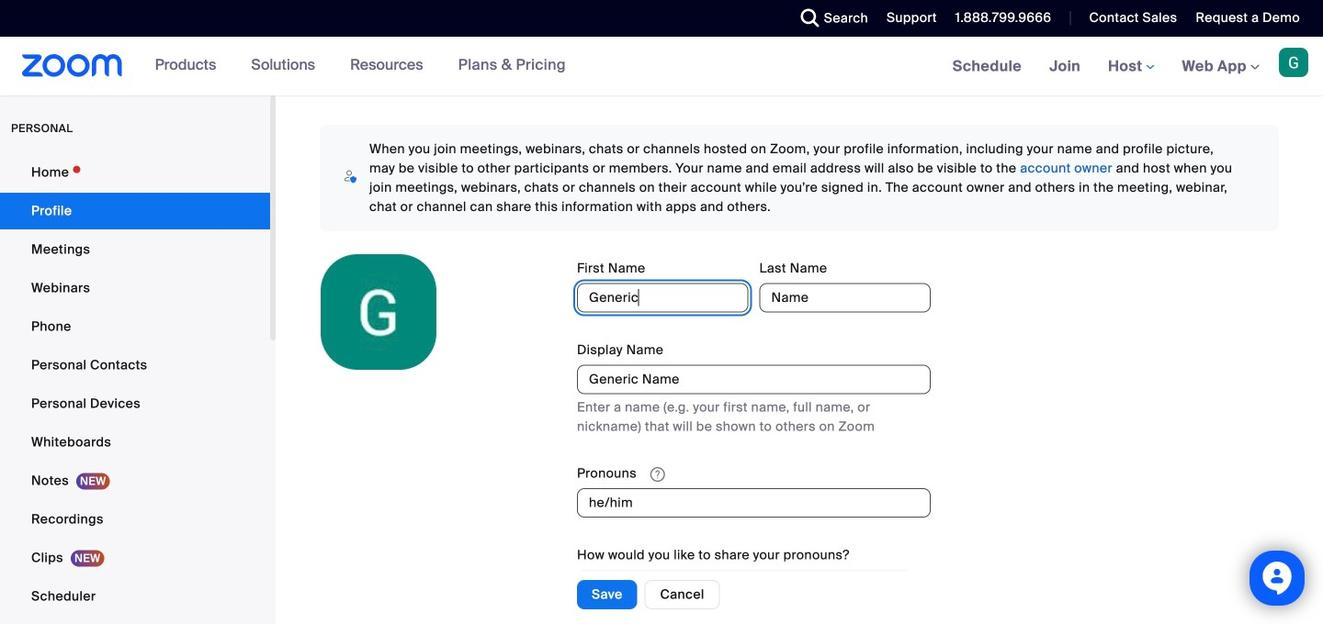 Task type: locate. For each thing, give the bounding box(es) containing it.
Last Name text field
[[759, 284, 931, 313]]

user photo image
[[321, 255, 436, 370]]

learn more about pronouns image
[[645, 467, 670, 483]]

Pronouns text field
[[577, 489, 931, 518]]

banner
[[0, 37, 1323, 97]]

edit user photo image
[[364, 304, 393, 321]]

None text field
[[577, 365, 931, 395]]

personal menu menu
[[0, 154, 270, 625]]

zoom logo image
[[22, 54, 123, 77]]



Task type: vqa. For each thing, say whether or not it's contained in the screenshot.
First Name text box
yes



Task type: describe. For each thing, give the bounding box(es) containing it.
profile picture image
[[1279, 48, 1308, 77]]

First Name text field
[[577, 284, 748, 313]]

product information navigation
[[141, 37, 580, 96]]

meetings navigation
[[939, 37, 1323, 97]]



